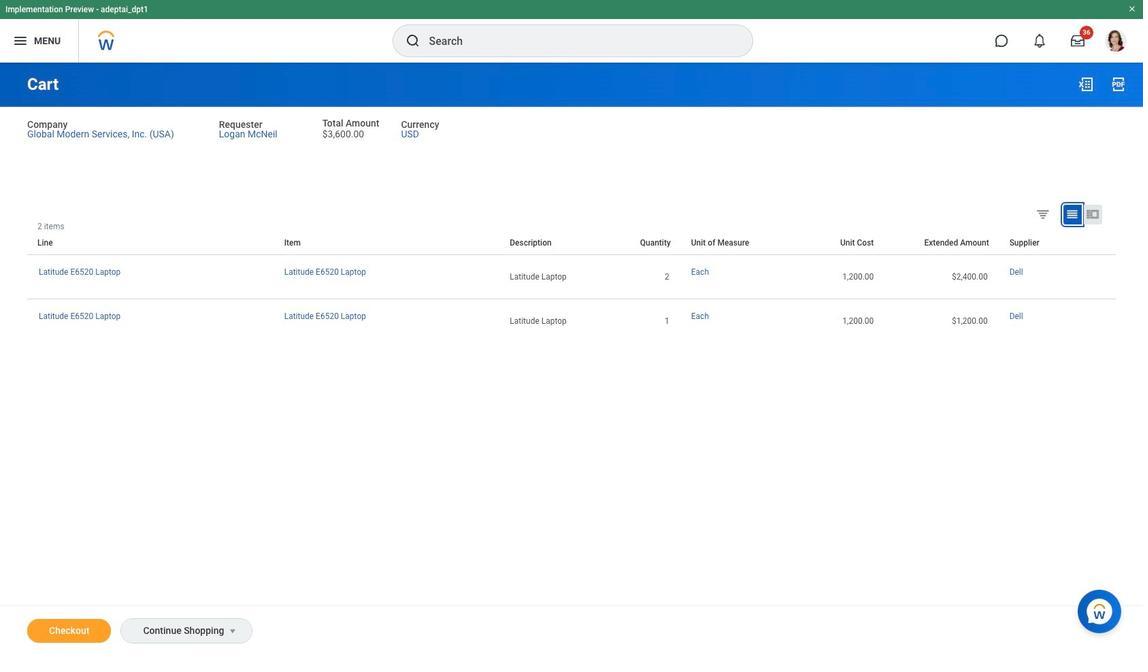 Task type: describe. For each thing, give the bounding box(es) containing it.
justify image
[[12, 33, 29, 49]]

inbox large image
[[1071, 34, 1085, 48]]

search image
[[405, 33, 421, 49]]

toggle to grid view image
[[1066, 207, 1079, 221]]

Toggle to List Detail view radio
[[1084, 205, 1102, 224]]

view printable version (pdf) image
[[1111, 76, 1127, 93]]

Toggle to Grid view radio
[[1064, 205, 1082, 224]]

toggle to list detail view image
[[1086, 207, 1100, 221]]



Task type: vqa. For each thing, say whether or not it's contained in the screenshot.
items
no



Task type: locate. For each thing, give the bounding box(es) containing it.
export to excel image
[[1078, 76, 1094, 93]]

option group
[[1033, 204, 1113, 227]]

select to filter grid data image
[[1036, 207, 1051, 221]]

main content
[[0, 63, 1143, 655]]

Search Workday  search field
[[429, 26, 724, 56]]

toolbar
[[1106, 222, 1116, 231]]

caret down image
[[225, 626, 241, 637]]

banner
[[0, 0, 1143, 63]]

profile logan mcneil image
[[1105, 30, 1127, 54]]

close environment banner image
[[1128, 5, 1137, 13]]

notifications large image
[[1033, 34, 1047, 48]]



